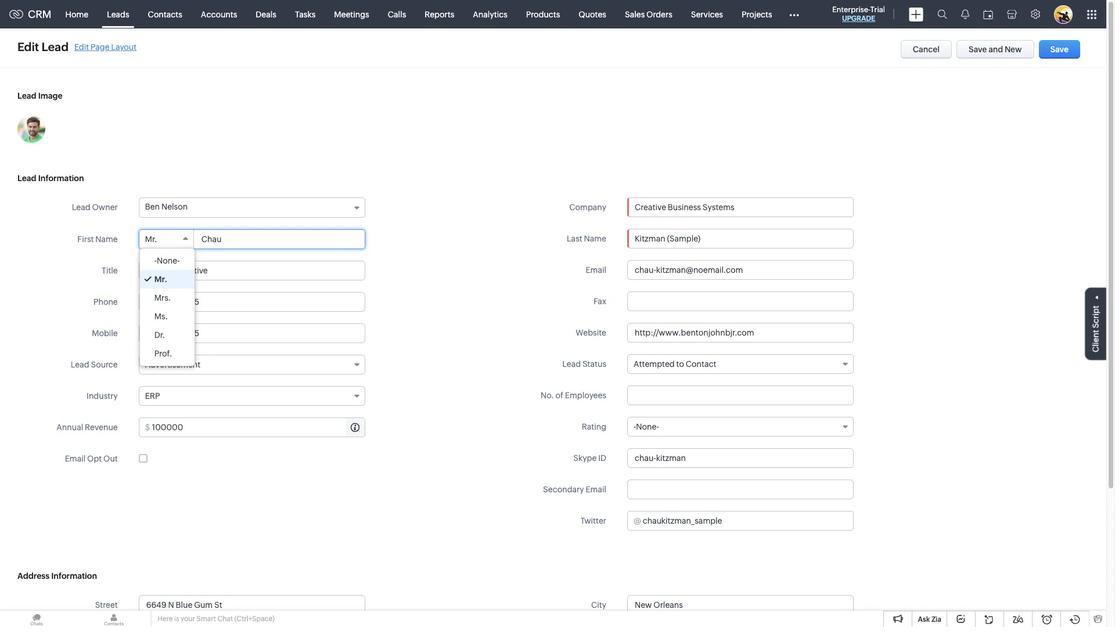 Task type: vqa. For each thing, say whether or not it's contained in the screenshot.
LEADS link
yes



Task type: describe. For each thing, give the bounding box(es) containing it.
calendar image
[[983, 10, 993, 19]]

Other Modules field
[[782, 5, 807, 24]]

erp
[[145, 391, 160, 401]]

secondary
[[543, 485, 584, 494]]

email opt out
[[65, 454, 118, 464]]

information for address information
[[51, 572, 97, 581]]

skype
[[573, 454, 597, 463]]

-none- inside field
[[634, 422, 659, 432]]

tasks link
[[286, 0, 325, 28]]

ms. option
[[140, 307, 194, 326]]

first
[[77, 235, 94, 244]]

contacts
[[148, 10, 182, 19]]

mrs. option
[[140, 289, 194, 307]]

name for last name
[[584, 234, 606, 243]]

services link
[[682, 0, 732, 28]]

sales orders
[[625, 10, 673, 19]]

edit page layout link
[[74, 42, 137, 51]]

analytics
[[473, 10, 508, 19]]

secondary email
[[543, 485, 606, 494]]

contacts image
[[77, 611, 150, 627]]

dr. option
[[140, 326, 194, 344]]

name for first name
[[95, 235, 118, 244]]

sales
[[625, 10, 645, 19]]

mr. inside option
[[154, 275, 167, 284]]

reports
[[425, 10, 454, 19]]

mr. option
[[140, 270, 194, 289]]

Mr. field
[[139, 230, 194, 249]]

owner
[[92, 203, 118, 212]]

reports link
[[415, 0, 464, 28]]

cancel
[[913, 45, 940, 54]]

contact
[[686, 360, 716, 369]]

skype id
[[573, 454, 606, 463]]

annual
[[56, 423, 83, 432]]

0 horizontal spatial edit
[[17, 40, 39, 53]]

email for email
[[586, 265, 606, 275]]

email for email opt out
[[65, 454, 86, 464]]

annual revenue
[[56, 423, 118, 432]]

home
[[65, 10, 88, 19]]

deals
[[256, 10, 276, 19]]

here is your smart chat (ctrl+space)
[[157, 615, 275, 623]]

ERP field
[[139, 386, 365, 406]]

cancel button
[[901, 40, 952, 59]]

lead for lead owner
[[72, 203, 90, 212]]

zia
[[932, 616, 942, 624]]

nelson
[[161, 202, 188, 211]]

lead for lead source
[[71, 360, 89, 369]]

industry
[[87, 391, 118, 401]]

orders
[[647, 10, 673, 19]]

mobile
[[92, 329, 118, 338]]

attempted to contact
[[634, 360, 716, 369]]

address information
[[17, 572, 97, 581]]

tasks
[[295, 10, 316, 19]]

your
[[181, 615, 195, 623]]

meetings link
[[325, 0, 379, 28]]

address
[[17, 572, 49, 581]]

signals element
[[954, 0, 976, 28]]

lead owner
[[72, 203, 118, 212]]

profile image
[[1054, 5, 1073, 24]]

crm
[[28, 8, 51, 20]]

save and new
[[969, 45, 1022, 54]]

none- inside option
[[157, 256, 180, 265]]

none- inside field
[[636, 422, 659, 432]]

trial
[[870, 5, 885, 14]]

ben nelson
[[145, 202, 188, 211]]

-none- option
[[140, 252, 194, 270]]

- inside option
[[154, 256, 157, 265]]

image
[[38, 91, 63, 100]]

accounts link
[[192, 0, 246, 28]]

signals image
[[961, 9, 969, 19]]

sales orders link
[[616, 0, 682, 28]]

smart
[[197, 615, 216, 623]]

create menu element
[[902, 0, 931, 28]]

leads link
[[98, 0, 139, 28]]

save and new button
[[957, 40, 1034, 59]]

search element
[[931, 0, 954, 28]]

calls link
[[379, 0, 415, 28]]

chat
[[217, 615, 233, 623]]

accounts
[[201, 10, 237, 19]]

street
[[95, 601, 118, 610]]

website
[[576, 328, 606, 337]]

title
[[102, 266, 118, 275]]

no.
[[541, 391, 554, 400]]

revenue
[[85, 423, 118, 432]]

save for save
[[1051, 45, 1069, 54]]

list box containing -none-
[[140, 249, 194, 366]]

no. of employees
[[541, 391, 606, 400]]



Task type: locate. For each thing, give the bounding box(es) containing it.
$
[[145, 423, 150, 432]]

email
[[586, 265, 606, 275], [65, 454, 86, 464], [586, 485, 606, 494]]

-none- up mr. option
[[154, 256, 180, 265]]

None field
[[628, 198, 853, 217]]

1 horizontal spatial name
[[584, 234, 606, 243]]

mrs.
[[154, 293, 171, 303]]

products link
[[517, 0, 569, 28]]

analytics link
[[464, 0, 517, 28]]

opt
[[87, 454, 102, 464]]

client
[[1091, 330, 1101, 352]]

1 vertical spatial -
[[634, 422, 636, 432]]

company
[[569, 203, 606, 212]]

edit
[[17, 40, 39, 53], [74, 42, 89, 51]]

ben
[[145, 202, 160, 211]]

script
[[1091, 306, 1101, 328]]

-none- inside option
[[154, 256, 180, 265]]

0 horizontal spatial -none-
[[154, 256, 180, 265]]

prof. option
[[140, 344, 194, 363]]

2 vertical spatial email
[[586, 485, 606, 494]]

status
[[583, 360, 606, 369]]

to
[[676, 360, 684, 369]]

information right address
[[51, 572, 97, 581]]

1 horizontal spatial edit
[[74, 42, 89, 51]]

edit lead edit page layout
[[17, 40, 137, 53]]

save inside "button"
[[1051, 45, 1069, 54]]

mr. inside field
[[145, 235, 157, 244]]

1 horizontal spatial -none-
[[634, 422, 659, 432]]

lead down crm
[[42, 40, 69, 53]]

information
[[38, 174, 84, 183], [51, 572, 97, 581]]

0 vertical spatial information
[[38, 174, 84, 183]]

image image
[[17, 115, 45, 143]]

lead left "image"
[[17, 91, 36, 100]]

leads
[[107, 10, 129, 19]]

save for save and new
[[969, 45, 987, 54]]

- right rating
[[634, 422, 636, 432]]

lead down 'image'
[[17, 174, 36, 183]]

lead left owner
[[72, 203, 90, 212]]

rating
[[582, 422, 606, 432]]

layout
[[111, 42, 137, 51]]

save button
[[1039, 40, 1080, 59]]

attempted
[[634, 360, 675, 369]]

home link
[[56, 0, 98, 28]]

none- right rating
[[636, 422, 659, 432]]

1 vertical spatial none-
[[636, 422, 659, 432]]

save left and
[[969, 45, 987, 54]]

lead for lead information
[[17, 174, 36, 183]]

prof.
[[154, 349, 172, 358]]

mr.
[[145, 235, 157, 244], [154, 275, 167, 284]]

1 horizontal spatial -
[[634, 422, 636, 432]]

deals link
[[246, 0, 286, 28]]

0 vertical spatial email
[[586, 265, 606, 275]]

products
[[526, 10, 560, 19]]

email up twitter on the right
[[586, 485, 606, 494]]

upgrade
[[842, 15, 875, 23]]

1 vertical spatial email
[[65, 454, 86, 464]]

and
[[989, 45, 1003, 54]]

services
[[691, 10, 723, 19]]

lead source
[[71, 360, 118, 369]]

employees
[[565, 391, 606, 400]]

0 horizontal spatial save
[[969, 45, 987, 54]]

0 vertical spatial none-
[[157, 256, 180, 265]]

-none- right rating
[[634, 422, 659, 432]]

advertisement
[[145, 360, 201, 369]]

@
[[634, 516, 641, 526]]

search image
[[937, 9, 947, 19]]

first name
[[77, 235, 118, 244]]

phone
[[94, 297, 118, 307]]

0 vertical spatial -none-
[[154, 256, 180, 265]]

edit left page
[[74, 42, 89, 51]]

(ctrl+space)
[[234, 615, 275, 623]]

fax
[[594, 297, 606, 306]]

chats image
[[0, 611, 73, 627]]

None text field
[[627, 260, 854, 280], [139, 261, 365, 281], [627, 292, 854, 311], [139, 292, 365, 312], [627, 323, 854, 343], [627, 386, 854, 405], [643, 512, 853, 530], [627, 260, 854, 280], [139, 261, 365, 281], [627, 292, 854, 311], [139, 292, 365, 312], [627, 323, 854, 343], [627, 386, 854, 405], [643, 512, 853, 530]]

city
[[591, 601, 606, 610]]

id
[[598, 454, 606, 463]]

- up mr. option
[[154, 256, 157, 265]]

here
[[157, 615, 173, 623]]

client script
[[1091, 306, 1101, 352]]

ask
[[918, 616, 930, 624]]

2 save from the left
[[1051, 45, 1069, 54]]

0 vertical spatial mr.
[[145, 235, 157, 244]]

save inside button
[[969, 45, 987, 54]]

twitter
[[581, 516, 606, 526]]

name right last
[[584, 234, 606, 243]]

email up fax in the top of the page
[[586, 265, 606, 275]]

edit inside 'edit lead edit page layout'
[[74, 42, 89, 51]]

None text field
[[628, 198, 853, 217], [627, 229, 854, 249], [194, 230, 365, 249], [139, 324, 365, 343], [152, 418, 365, 437], [627, 448, 854, 468], [627, 480, 854, 500], [139, 595, 365, 615], [627, 595, 854, 615], [628, 198, 853, 217], [627, 229, 854, 249], [194, 230, 365, 249], [139, 324, 365, 343], [152, 418, 365, 437], [627, 448, 854, 468], [627, 480, 854, 500], [139, 595, 365, 615], [627, 595, 854, 615]]

of
[[556, 391, 563, 400]]

out
[[103, 454, 118, 464]]

lead for lead image
[[17, 91, 36, 100]]

last name
[[567, 234, 606, 243]]

lead left source
[[71, 360, 89, 369]]

-None- field
[[627, 417, 854, 437]]

crm link
[[9, 8, 51, 20]]

1 save from the left
[[969, 45, 987, 54]]

lead status
[[562, 360, 606, 369]]

lead information
[[17, 174, 84, 183]]

projects
[[742, 10, 772, 19]]

profile element
[[1047, 0, 1080, 28]]

0 vertical spatial -
[[154, 256, 157, 265]]

- inside field
[[634, 422, 636, 432]]

Attempted to Contact field
[[627, 354, 854, 374]]

0 horizontal spatial none-
[[157, 256, 180, 265]]

quotes
[[579, 10, 606, 19]]

0 horizontal spatial name
[[95, 235, 118, 244]]

enterprise-
[[832, 5, 870, 14]]

email left opt
[[65, 454, 86, 464]]

information for lead information
[[38, 174, 84, 183]]

list box
[[140, 249, 194, 366]]

1 vertical spatial information
[[51, 572, 97, 581]]

ms.
[[154, 312, 168, 321]]

1 horizontal spatial none-
[[636, 422, 659, 432]]

edit down crm link
[[17, 40, 39, 53]]

source
[[91, 360, 118, 369]]

page
[[91, 42, 110, 51]]

save down profile image
[[1051, 45, 1069, 54]]

-none-
[[154, 256, 180, 265], [634, 422, 659, 432]]

1 vertical spatial -none-
[[634, 422, 659, 432]]

lead for lead status
[[562, 360, 581, 369]]

new
[[1005, 45, 1022, 54]]

lead image
[[17, 91, 63, 100]]

name right the first
[[95, 235, 118, 244]]

create menu image
[[909, 7, 924, 21]]

calls
[[388, 10, 406, 19]]

name
[[584, 234, 606, 243], [95, 235, 118, 244]]

is
[[174, 615, 179, 623]]

quotes link
[[569, 0, 616, 28]]

enterprise-trial upgrade
[[832, 5, 885, 23]]

lead left status
[[562, 360, 581, 369]]

meetings
[[334, 10, 369, 19]]

0 horizontal spatial -
[[154, 256, 157, 265]]

last
[[567, 234, 582, 243]]

mr. up -none- option
[[145, 235, 157, 244]]

contacts link
[[139, 0, 192, 28]]

mr. up mrs.
[[154, 275, 167, 284]]

none-
[[157, 256, 180, 265], [636, 422, 659, 432]]

Advertisement field
[[139, 355, 365, 375]]

none- up mr. option
[[157, 256, 180, 265]]

1 horizontal spatial save
[[1051, 45, 1069, 54]]

dr.
[[154, 331, 165, 340]]

1 vertical spatial mr.
[[154, 275, 167, 284]]

information up the lead owner
[[38, 174, 84, 183]]



